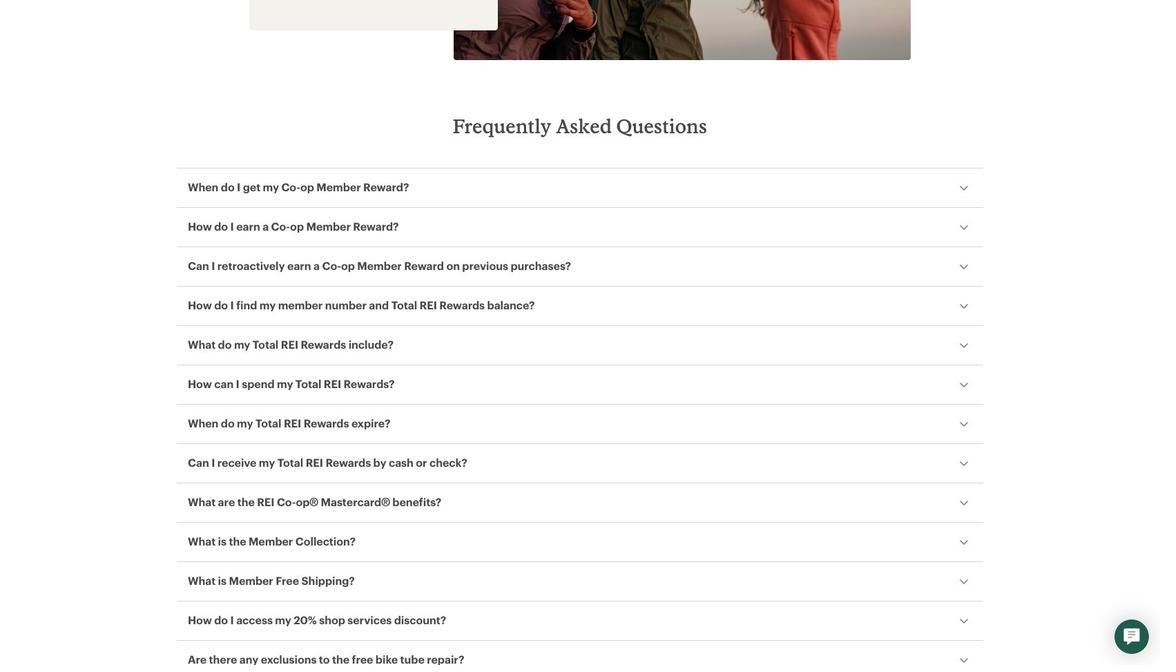 Task type: vqa. For each thing, say whether or not it's contained in the screenshot.
Color: Spicy Orange icon
no



Task type: describe. For each thing, give the bounding box(es) containing it.
live chat image
[[1124, 629, 1141, 645]]



